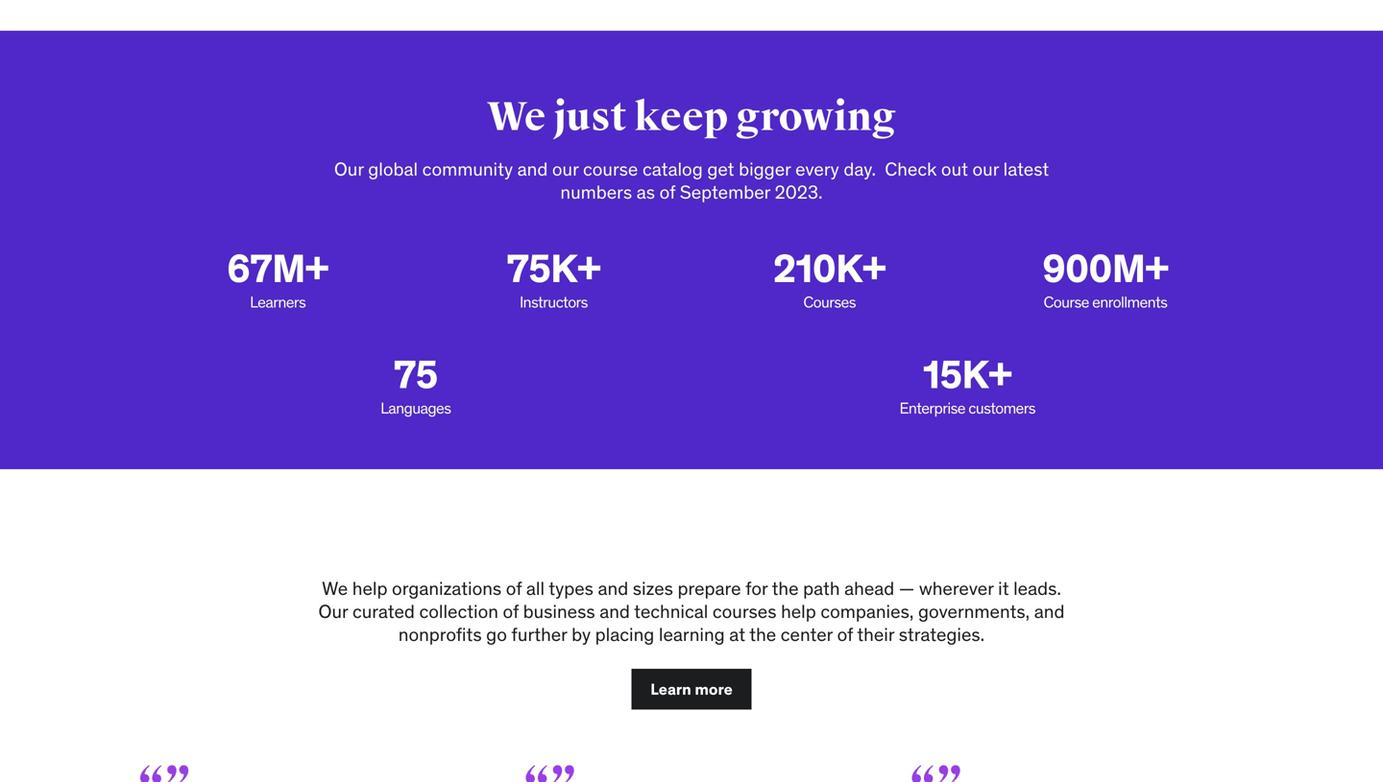 Task type: vqa. For each thing, say whether or not it's contained in the screenshot.
Investors Link at the right
no



Task type: locate. For each thing, give the bounding box(es) containing it.
we for we just keep growing
[[487, 92, 546, 142]]

and inside our global community and our course catalog get bigger every day.  check out our latest numbers as of september 2023.
[[517, 158, 548, 181]]

for
[[746, 577, 768, 600]]

our
[[552, 158, 579, 181], [973, 158, 999, 181]]

2 our from the left
[[973, 158, 999, 181]]

0 vertical spatial our
[[334, 158, 364, 181]]

types
[[549, 577, 594, 600]]

their
[[857, 623, 895, 646]]

placing
[[595, 623, 655, 646]]

get
[[707, 158, 734, 181]]

go
[[486, 623, 507, 646]]

our left course
[[552, 158, 579, 181]]

we inside we help organizations of all types and sizes prepare for the path ahead — wherever it leads. our curated collection of business and technical courses help companies, governments, and nonprofits go further by placing learning at the center of their strategies.
[[322, 577, 348, 600]]

help right for in the right of the page
[[781, 600, 816, 623]]

help
[[352, 577, 388, 600], [781, 600, 816, 623]]

the right for in the right of the page
[[772, 577, 799, 600]]

1 vertical spatial we
[[322, 577, 348, 600]]

0 horizontal spatial our
[[552, 158, 579, 181]]

numbers
[[560, 181, 632, 204]]

our left the global
[[334, 158, 364, 181]]

governments,
[[918, 600, 1030, 623]]

prepare
[[678, 577, 741, 600]]

just
[[554, 92, 627, 142]]

learn
[[651, 680, 692, 700]]

we up community on the left of page
[[487, 92, 546, 142]]

nonprofits
[[398, 623, 482, 646]]

our inside we help organizations of all types and sizes prepare for the path ahead — wherever it leads. our curated collection of business and technical courses help companies, governments, and nonprofits go further by placing learning at the center of their strategies.
[[319, 600, 348, 623]]

and left sizes
[[598, 577, 629, 600]]

help left organizations
[[352, 577, 388, 600]]

path
[[803, 577, 840, 600]]

0 horizontal spatial help
[[352, 577, 388, 600]]

sizes
[[633, 577, 673, 600]]

—
[[899, 577, 915, 600]]

companies,
[[821, 600, 914, 623]]

we just keep growing
[[487, 92, 896, 142]]

1 vertical spatial our
[[319, 600, 348, 623]]

the right at
[[750, 623, 776, 646]]

our right out
[[973, 158, 999, 181]]

75k+
[[507, 245, 601, 293]]

15k+
[[923, 351, 1012, 399]]

we left curated
[[322, 577, 348, 600]]

we help organizations of all types and sizes prepare for the path ahead — wherever it leads. our curated collection of business and technical courses help companies, governments, and nonprofits go further by placing learning at the center of their strategies.
[[319, 577, 1065, 646]]

catalog
[[643, 158, 703, 181]]

0 vertical spatial we
[[487, 92, 546, 142]]

wherever
[[919, 577, 994, 600]]

of
[[660, 181, 676, 204], [506, 577, 522, 600], [503, 600, 519, 623], [837, 623, 853, 646]]

our
[[334, 158, 364, 181], [319, 600, 348, 623]]

the
[[772, 577, 799, 600], [750, 623, 776, 646]]

210k+ courses
[[773, 245, 886, 312]]

our left curated
[[319, 600, 348, 623]]

bigger
[[739, 158, 791, 181]]

strategies.
[[899, 623, 985, 646]]

our global community and our course catalog get bigger every day.  check out our latest numbers as of september 2023.
[[334, 158, 1049, 204]]

growing
[[736, 92, 896, 142]]

1 horizontal spatial we
[[487, 92, 546, 142]]

enrollments
[[1092, 293, 1168, 312]]

1 our from the left
[[552, 158, 579, 181]]

customers
[[969, 399, 1036, 418]]

business
[[523, 600, 595, 623]]

0 vertical spatial the
[[772, 577, 799, 600]]

0 horizontal spatial we
[[322, 577, 348, 600]]

curated
[[353, 600, 415, 623]]

at
[[729, 623, 746, 646]]

we
[[487, 92, 546, 142], [322, 577, 348, 600]]

and right community on the left of page
[[517, 158, 548, 181]]

2023.
[[775, 181, 823, 204]]

and right it
[[1034, 600, 1065, 623]]

1 horizontal spatial our
[[973, 158, 999, 181]]

our inside our global community and our course catalog get bigger every day.  check out our latest numbers as of september 2023.
[[334, 158, 364, 181]]

learners
[[250, 293, 306, 312]]

and
[[517, 158, 548, 181], [598, 577, 629, 600], [600, 600, 630, 623], [1034, 600, 1065, 623]]



Task type: describe. For each thing, give the bounding box(es) containing it.
as
[[637, 181, 655, 204]]

75k+ instructors
[[507, 245, 601, 312]]

leads.
[[1014, 577, 1062, 600]]

of inside our global community and our course catalog get bigger every day.  check out our latest numbers as of september 2023.
[[660, 181, 676, 204]]

we for we help organizations of all types and sizes prepare for the path ahead — wherever it leads. our curated collection of business and technical courses help companies, governments, and nonprofits go further by placing learning at the center of their strategies.
[[322, 577, 348, 600]]

all
[[526, 577, 545, 600]]

it
[[998, 577, 1009, 600]]

day.
[[844, 158, 876, 181]]

75
[[394, 351, 438, 399]]

more
[[695, 680, 733, 700]]

global
[[368, 158, 418, 181]]

further
[[512, 623, 567, 646]]

courses
[[713, 600, 777, 623]]

course
[[1044, 293, 1089, 312]]

every
[[796, 158, 839, 181]]

learn more link
[[631, 669, 752, 710]]

technical
[[634, 600, 708, 623]]

languages
[[381, 399, 451, 418]]

75 languages
[[381, 351, 451, 418]]

collection
[[419, 600, 499, 623]]

210k+
[[773, 245, 886, 293]]

learn more
[[651, 680, 733, 700]]

instructors
[[520, 293, 588, 312]]

enterprise
[[900, 399, 966, 418]]

september
[[680, 181, 771, 204]]

center
[[781, 623, 833, 646]]

community
[[422, 158, 513, 181]]

latest
[[1004, 158, 1049, 181]]

course
[[583, 158, 638, 181]]

organizations
[[392, 577, 502, 600]]

and right by
[[600, 600, 630, 623]]

1 vertical spatial the
[[750, 623, 776, 646]]

15k+ enterprise customers
[[900, 351, 1036, 418]]

67m+
[[227, 245, 329, 293]]

by
[[572, 623, 591, 646]]

67m+ learners
[[227, 245, 329, 312]]

900m+ course enrollments
[[1043, 245, 1169, 312]]

out
[[941, 158, 968, 181]]

ahead
[[845, 577, 895, 600]]

900m+
[[1043, 245, 1169, 293]]

learning
[[659, 623, 725, 646]]

keep
[[635, 92, 728, 142]]

1 horizontal spatial help
[[781, 600, 816, 623]]

courses
[[803, 293, 856, 312]]



